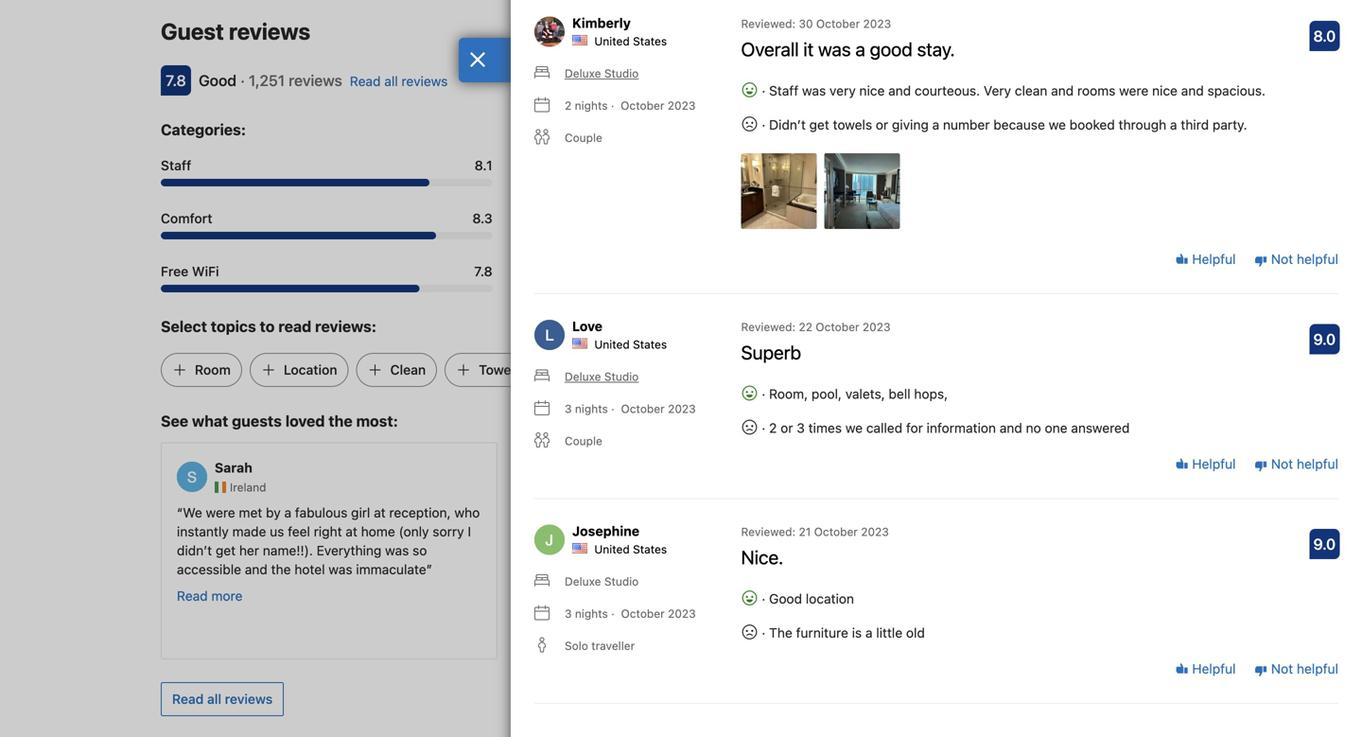 Task type: vqa. For each thing, say whether or not it's contained in the screenshot.
26 March 2024 option
no



Task type: describe. For each thing, give the bounding box(es) containing it.
8.1
[[475, 157, 493, 173]]

reviewed: 21 october 2023
[[742, 525, 889, 538]]

stay.
[[918, 38, 955, 60]]

the communication was amazing and throughout our stay they emailed to check in and always gave swift replies. wouldn't hesitate to book again and really really impressed.
[[529, 505, 828, 577]]

fabulous
[[295, 505, 348, 520]]

immaculate
[[356, 562, 427, 577]]

was for communication
[[659, 505, 683, 520]]

hops,
[[915, 386, 948, 402]]

read
[[278, 317, 312, 335]]

9.0 for nice.
[[1314, 535, 1336, 553]]

and inside " we were met by a fabulous girl at reception, who instantly made us feel right at home (only sorry i didn't get her name!!). everything was so accessible and the hotel was immaculate
[[245, 562, 268, 577]]

deluxe studio for superb
[[565, 370, 639, 383]]

· room, pool, valets, bell hops,
[[759, 386, 948, 402]]

throughout
[[529, 524, 597, 539]]

comfort 8.3 meter
[[161, 232, 493, 239]]

a right the is
[[866, 625, 873, 641]]

was up immaculate in the left of the page
[[385, 543, 409, 558]]

not for nice.
[[1272, 661, 1294, 677]]

guest reviews element
[[161, 16, 1079, 46]]

answered
[[1072, 420, 1130, 436]]

most:
[[356, 412, 398, 430]]

8.0
[[1314, 27, 1337, 45]]

accessible
[[177, 562, 241, 577]]

bell
[[889, 386, 911, 402]]

reviewed: for superb
[[742, 320, 796, 333]]

reviewed: for nice.
[[742, 525, 796, 538]]

1 vertical spatial or
[[781, 420, 794, 436]]

nights for overall it was a good stay.
[[575, 99, 608, 112]]

amazing
[[687, 505, 738, 520]]

hotel
[[295, 562, 325, 577]]

booked
[[1070, 117, 1116, 132]]

" we were met by a fabulous girl at reception, who instantly made us feel right at home (only sorry i didn't get her name!!). everything was so accessible and the hotel was immaculate
[[177, 505, 480, 577]]

united states for overall it was a good stay.
[[595, 34, 667, 48]]

helpful button for nice.
[[1176, 660, 1236, 679]]

states for nice.
[[633, 543, 667, 556]]

deluxe for overall it was a good stay.
[[565, 67, 601, 80]]

location inside list of reviews region
[[806, 591, 855, 606]]

guests
[[232, 412, 282, 430]]

the right in
[[896, 543, 915, 558]]

solo
[[565, 639, 589, 652]]

1 horizontal spatial at
[[374, 505, 386, 520]]

1 vertical spatial 7.8
[[474, 263, 493, 279]]

0 horizontal spatial to
[[260, 317, 275, 335]]

all inside 'button'
[[207, 691, 222, 707]]

spacious.
[[1208, 83, 1266, 98]]

and up third
[[1182, 83, 1205, 98]]

1 vertical spatial 3
[[797, 420, 805, 436]]

room,
[[770, 386, 808, 402]]

very
[[984, 83, 1012, 98]]

free
[[161, 263, 189, 279]]

1 vertical spatial 2
[[770, 420, 777, 436]]

get inside " we were met by a fabulous girl at reception, who instantly made us feel right at home (only sorry i didn't get her name!!). everything was so accessible and the hotel was immaculate
[[216, 543, 236, 558]]

read all reviews inside 'button'
[[172, 691, 273, 707]]

because
[[994, 117, 1046, 132]]

they
[[653, 524, 680, 539]]

1 horizontal spatial or
[[876, 117, 889, 132]]

clean for clean
[[390, 362, 426, 377]]

1 vertical spatial at
[[346, 524, 358, 539]]

the inside the communication was amazing and throughout our stay they emailed to check in and always gave swift replies. wouldn't hesitate to book again and really really impressed.
[[535, 505, 558, 520]]

overall
[[742, 38, 799, 60]]

didn't
[[770, 117, 806, 132]]

and down swift
[[600, 562, 622, 577]]

hesitate
[[745, 543, 794, 558]]

guest reviews
[[161, 18, 311, 44]]

22
[[799, 320, 813, 333]]

1 not helpful button from the top
[[1255, 250, 1339, 269]]

1 nice from the left
[[860, 83, 885, 98]]

loved
[[286, 412, 325, 430]]

27$
[[995, 562, 1018, 577]]

of
[[965, 543, 977, 558]]

one
[[1045, 420, 1068, 436]]

this is a carousel with rotating slides. it displays featured reviews of the property. use next and previous buttons to navigate. region
[[146, 435, 1217, 667]]

ireland image
[[215, 482, 226, 493]]

didn't
[[177, 543, 212, 558]]

old
[[907, 625, 925, 641]]

clean for clean rooms great location in the central of  the strip available buffe for 27$
[[887, 505, 921, 520]]

united for superb
[[595, 338, 630, 351]]

solo traveller
[[565, 639, 635, 652]]

· staff was very nice and courteous. very clean and rooms were nice and spacious.
[[759, 83, 1266, 98]]

not for superb
[[1272, 456, 1294, 472]]

· 2 or 3 times we called for information and no one answered
[[759, 420, 1130, 436]]

available
[[881, 562, 935, 577]]

ireland
[[230, 481, 266, 494]]

facilities 8.2 meter
[[515, 179, 847, 186]]

3 for superb
[[565, 402, 572, 415]]

good · 1,251 reviews
[[199, 71, 342, 89]]

was down everything
[[329, 562, 353, 577]]

staff 8.1 meter
[[161, 179, 493, 186]]

guest
[[161, 18, 224, 44]]

rooms inside list of reviews region
[[1078, 83, 1116, 98]]

deluxe studio link for overall it was a good stay.
[[535, 65, 639, 82]]

reception,
[[389, 505, 451, 520]]

a inside " we were met by a fabulous girl at reception, who instantly made us feel right at home (only sorry i didn't get her name!!). everything was so accessible and the hotel was immaculate
[[284, 505, 292, 520]]

0 vertical spatial all
[[385, 73, 398, 89]]

very
[[830, 83, 856, 98]]

were inside list of reviews region
[[1120, 83, 1149, 98]]

wouldn't
[[687, 543, 741, 558]]

rooms inside clean rooms great location in the central of  the strip available buffe for 27$
[[925, 505, 963, 520]]

nice.
[[742, 546, 784, 568]]

so
[[413, 543, 427, 558]]

clean rooms great location in the central of  the strip available buffe for 27$
[[881, 505, 1041, 577]]

furniture
[[796, 625, 849, 641]]

categories:
[[161, 121, 246, 139]]

good inside list of reviews region
[[770, 591, 803, 606]]

1 not helpful from the top
[[1268, 251, 1339, 267]]

who
[[455, 505, 480, 520]]

states for superb
[[633, 338, 667, 351]]

superb
[[742, 341, 802, 363]]

sarah
[[215, 460, 253, 476]]

scored 9.0 element for nice.
[[1310, 529, 1340, 559]]

love
[[573, 318, 603, 334]]

the right "loved"
[[329, 412, 353, 430]]

deluxe studio link for superb
[[535, 368, 639, 385]]

kimberly
[[573, 15, 631, 31]]

deluxe studio for overall it was a good stay.
[[565, 67, 639, 80]]

times
[[809, 420, 842, 436]]

great
[[881, 524, 915, 539]]

2 more from the left
[[564, 588, 595, 604]]

by
[[266, 505, 281, 520]]

number
[[944, 117, 990, 132]]

was for it
[[819, 38, 851, 60]]

0 vertical spatial location
[[870, 210, 924, 226]]

information
[[927, 420, 997, 436]]

review categories element
[[161, 118, 246, 141]]

central
[[919, 543, 961, 558]]

0 vertical spatial 2
[[565, 99, 572, 112]]

view
[[568, 362, 598, 377]]

for inside list of reviews region
[[907, 420, 924, 436]]

valets,
[[846, 386, 886, 402]]

1 helpful button from the top
[[1176, 250, 1236, 269]]

home
[[361, 524, 395, 539]]

for inside clean rooms great location in the central of  the strip available buffe for 27$
[[974, 562, 991, 577]]

through
[[1119, 117, 1167, 132]]

2 " from the left
[[764, 562, 770, 577]]



Task type: locate. For each thing, give the bounding box(es) containing it.
clean up most: at the left bottom of the page
[[390, 362, 426, 377]]

2 vertical spatial to
[[797, 543, 810, 558]]

were
[[1120, 83, 1149, 98], [206, 505, 235, 520]]

1 vertical spatial the
[[770, 625, 793, 641]]

(only
[[399, 524, 429, 539]]

" down so
[[427, 562, 432, 577]]

in
[[881, 543, 892, 558]]

1 vertical spatial studio
[[605, 370, 639, 383]]

0 horizontal spatial the
[[535, 505, 558, 520]]

name!!).
[[263, 543, 313, 558]]

states for overall it was a good stay.
[[633, 34, 667, 48]]

1 horizontal spatial 2
[[770, 420, 777, 436]]

no
[[1026, 420, 1042, 436]]

couple
[[565, 131, 603, 144], [565, 434, 603, 447]]

get left 'her'
[[216, 543, 236, 558]]

were inside " we were met by a fabulous girl at reception, who instantly made us feel right at home (only sorry i didn't get her name!!). everything was so accessible and the hotel was immaculate
[[206, 505, 235, 520]]

2 read more from the left
[[529, 588, 595, 604]]

2 vertical spatial helpful
[[1297, 661, 1339, 677]]

more down accessible
[[211, 588, 243, 604]]

0 horizontal spatial read more
[[177, 588, 243, 604]]

communication
[[562, 505, 655, 520]]

united down "kimberly"
[[595, 34, 630, 48]]

to down 21
[[797, 543, 810, 558]]

0 horizontal spatial location
[[806, 591, 855, 606]]

1 horizontal spatial read all reviews
[[350, 73, 448, 89]]

2 vertical spatial united states
[[595, 543, 667, 556]]

0 vertical spatial helpful button
[[1176, 250, 1236, 269]]

0 vertical spatial not
[[1272, 251, 1294, 267]]

free wifi 7.8 meter
[[161, 285, 493, 292]]

reviews inside 'button'
[[225, 691, 273, 707]]

0 vertical spatial we
[[1049, 117, 1067, 132]]

· good location
[[759, 591, 855, 606]]

studio right view
[[605, 370, 639, 383]]

was up they
[[659, 505, 683, 520]]

2 scored 9.0 element from the top
[[1310, 529, 1340, 559]]

it
[[804, 38, 814, 60]]

clean inside clean rooms great location in the central of  the strip available buffe for 27$
[[887, 505, 921, 520]]

scored 9.0 element
[[1310, 324, 1340, 354], [1310, 529, 1340, 559]]

not helpful button for nice.
[[1255, 660, 1339, 679]]

nights down guest reviews element
[[575, 99, 608, 112]]

1 horizontal spatial staff
[[770, 83, 799, 98]]

clean up great on the right bottom
[[887, 505, 921, 520]]

1 vertical spatial read all reviews
[[172, 691, 273, 707]]

united for nice.
[[595, 543, 630, 556]]

2 united states from the top
[[595, 338, 667, 351]]

1 vertical spatial nights
[[575, 402, 608, 415]]

1 read more button from the left
[[177, 587, 243, 606]]

3 left times
[[797, 420, 805, 436]]

1 vertical spatial clean
[[887, 505, 921, 520]]

3 helpful from the top
[[1189, 661, 1236, 677]]

0 vertical spatial couple
[[565, 131, 603, 144]]

1 vertical spatial united
[[595, 338, 630, 351]]

1 horizontal spatial we
[[1049, 117, 1067, 132]]

and up 'check'
[[741, 505, 764, 520]]

1 deluxe studio from the top
[[565, 67, 639, 80]]

· didn't get towels or giving a number because we booked through a third party.
[[759, 117, 1248, 132]]

overall it was a good stay.
[[742, 38, 955, 60]]

0 horizontal spatial at
[[346, 524, 358, 539]]

get right didn't
[[810, 117, 830, 132]]

8.2
[[827, 157, 847, 173]]

0 vertical spatial helpful
[[1189, 251, 1236, 267]]

read inside read all reviews 'button'
[[172, 691, 204, 707]]

1 vertical spatial deluxe
[[565, 370, 601, 383]]

nights for superb
[[575, 402, 608, 415]]

1 horizontal spatial for
[[974, 562, 991, 577]]

for right called
[[907, 420, 924, 436]]

was for staff
[[803, 83, 826, 98]]

for down of
[[974, 562, 991, 577]]

0 vertical spatial deluxe
[[565, 67, 601, 80]]

or down room,
[[781, 420, 794, 436]]

nice
[[860, 83, 885, 98], [1153, 83, 1178, 98]]

1 vertical spatial 9.0
[[1314, 535, 1336, 553]]

reviewed: up overall
[[742, 17, 796, 30]]

united for overall it was a good stay.
[[595, 34, 630, 48]]

2 united from the top
[[595, 338, 630, 351]]

a left good
[[856, 38, 866, 60]]

0 vertical spatial deluxe studio
[[565, 67, 639, 80]]

1 vertical spatial deluxe studio
[[565, 370, 639, 383]]

not helpful for superb
[[1268, 456, 1339, 472]]

close image
[[469, 52, 486, 67]]

list of reviews region
[[523, 0, 1351, 704]]

clean
[[1015, 83, 1048, 98]]

1 vertical spatial deluxe studio link
[[535, 368, 639, 385]]

2 nice from the left
[[1153, 83, 1178, 98]]

helpful button
[[1176, 250, 1236, 269], [1176, 455, 1236, 474], [1176, 660, 1236, 679]]

3 reviewed: from the top
[[742, 525, 796, 538]]

1 vertical spatial rooms
[[925, 505, 963, 520]]

and up giving
[[889, 83, 912, 98]]

0 vertical spatial studio
[[605, 67, 639, 80]]

were up through
[[1120, 83, 1149, 98]]

reviewed: up hesitate at the right bottom of page
[[742, 525, 796, 538]]

0 vertical spatial helpful
[[1297, 251, 1339, 267]]

3 united from the top
[[595, 543, 630, 556]]

location inside clean rooms great location in the central of  the strip available buffe for 27$
[[918, 524, 967, 539]]

topics
[[211, 317, 256, 335]]

staff up didn't
[[770, 83, 799, 98]]

2 down room,
[[770, 420, 777, 436]]

0 vertical spatial for
[[907, 420, 924, 436]]

0 vertical spatial 3 nights · october 2023
[[565, 402, 696, 415]]

0 horizontal spatial more
[[211, 588, 243, 604]]

3 united states from the top
[[595, 543, 667, 556]]

2 states from the top
[[633, 338, 667, 351]]

2 down guest reviews element
[[565, 99, 572, 112]]

our
[[600, 524, 621, 539]]

2 vertical spatial united
[[595, 543, 630, 556]]

1 vertical spatial 3 nights · october 2023
[[565, 607, 696, 620]]

the inside " we were met by a fabulous girl at reception, who instantly made us feel right at home (only sorry i didn't get her name!!). everything was so accessible and the hotel was immaculate
[[271, 562, 291, 577]]

0 vertical spatial 9.0
[[1314, 330, 1336, 348]]

1 vertical spatial to
[[735, 524, 747, 539]]

traveller
[[592, 639, 635, 652]]

1 vertical spatial good
[[770, 591, 803, 606]]

2 helpful from the top
[[1189, 456, 1236, 472]]

2 3 nights · october 2023 from the top
[[565, 607, 696, 620]]

cleanliness
[[870, 157, 942, 173]]

deluxe down love at the top left of page
[[565, 370, 601, 383]]

good
[[199, 71, 237, 89], [770, 591, 803, 606]]

the left furniture
[[770, 625, 793, 641]]

called
[[867, 420, 903, 436]]

1 horizontal spatial to
[[735, 524, 747, 539]]

united down our on the left
[[595, 543, 630, 556]]

good right scored 7.8 element
[[199, 71, 237, 89]]

the inside list of reviews region
[[770, 625, 793, 641]]

helpful for nice.
[[1297, 661, 1339, 677]]

pool,
[[812, 386, 842, 402]]

1 more from the left
[[211, 588, 243, 604]]

7.8 left rated good element
[[166, 71, 186, 89]]

studio up 2 nights · october 2023 at top
[[605, 67, 639, 80]]

couple for overall it was a good stay.
[[565, 131, 603, 144]]

1 not from the top
[[1272, 251, 1294, 267]]

reviewed: 22 october 2023
[[742, 320, 891, 333]]

0 vertical spatial the
[[535, 505, 558, 520]]

united states for nice.
[[595, 543, 667, 556]]

0 horizontal spatial location
[[284, 362, 337, 377]]

or left giving
[[876, 117, 889, 132]]

not helpful button
[[1255, 250, 1339, 269], [1255, 455, 1339, 474], [1255, 660, 1339, 679]]

more down again
[[564, 588, 595, 604]]

stay
[[624, 524, 650, 539]]

was inside the communication was amazing and throughout our stay they emailed to check in and always gave swift replies. wouldn't hesitate to book again and really really impressed.
[[659, 505, 683, 520]]

2 studio from the top
[[605, 370, 639, 383]]

helpful for superb
[[1189, 456, 1236, 472]]

0 vertical spatial deluxe studio link
[[535, 65, 639, 82]]

0 vertical spatial scored 9.0 element
[[1310, 324, 1340, 354]]

2 deluxe studio link from the top
[[535, 368, 639, 385]]

united states down "kimberly"
[[595, 34, 667, 48]]

and right clean
[[1052, 83, 1074, 98]]

0 vertical spatial rooms
[[1078, 83, 1116, 98]]

3 for nice.
[[565, 607, 572, 620]]

2 horizontal spatial to
[[797, 543, 810, 558]]

helpful for superb
[[1297, 456, 1339, 472]]

1 scored 9.0 element from the top
[[1310, 324, 1340, 354]]

1 horizontal spatial get
[[810, 117, 830, 132]]

30
[[799, 17, 813, 30]]

was
[[819, 38, 851, 60], [803, 83, 826, 98], [659, 505, 683, 520], [385, 543, 409, 558], [329, 562, 353, 577]]

not helpful button for superb
[[1255, 455, 1339, 474]]

helpful for nice.
[[1189, 661, 1236, 677]]

at up everything
[[346, 524, 358, 539]]

7.9
[[829, 210, 847, 226]]

1 deluxe from the top
[[565, 67, 601, 80]]

3 down view
[[565, 402, 572, 415]]

united states down love at the top left of page
[[595, 338, 667, 351]]

0 vertical spatial 3
[[565, 402, 572, 415]]

2 deluxe from the top
[[565, 370, 601, 383]]

couple for superb
[[565, 434, 603, 447]]

1 couple from the top
[[565, 131, 603, 144]]

3 nights · october 2023 for superb
[[565, 402, 696, 415]]

1 united states from the top
[[595, 34, 667, 48]]

1 vertical spatial scored 9.0 element
[[1310, 529, 1340, 559]]

1 really from the left
[[626, 562, 659, 577]]

we right times
[[846, 420, 863, 436]]

united states
[[595, 34, 667, 48], [595, 338, 667, 351], [595, 543, 667, 556]]

clean
[[390, 362, 426, 377], [887, 505, 921, 520]]

rated good element
[[199, 71, 237, 89]]

a left third
[[1171, 117, 1178, 132]]

replies.
[[639, 543, 683, 558]]

select
[[161, 317, 207, 335]]

giving
[[892, 117, 929, 132]]

the right of
[[981, 543, 1000, 558]]

2 helpful from the top
[[1297, 456, 1339, 472]]

0 horizontal spatial 7.8
[[166, 71, 186, 89]]

1 helpful from the top
[[1297, 251, 1339, 267]]

location up central
[[918, 524, 967, 539]]

made
[[232, 524, 266, 539]]

couple down 2 nights · october 2023 at top
[[565, 131, 603, 144]]

good down nice.
[[770, 591, 803, 606]]

1 vertical spatial we
[[846, 420, 863, 436]]

3 up solo
[[565, 607, 572, 620]]

1 deluxe studio link from the top
[[535, 65, 639, 82]]

1 vertical spatial staff
[[161, 157, 191, 173]]

0 horizontal spatial "
[[427, 562, 432, 577]]

reviewed: up superb
[[742, 320, 796, 333]]

1 horizontal spatial the
[[770, 625, 793, 641]]

courteous.
[[915, 83, 981, 98]]

united
[[595, 34, 630, 48], [595, 338, 630, 351], [595, 543, 630, 556]]

location 8.5 meter
[[870, 232, 1202, 239]]

scored 7.8 element
[[161, 65, 191, 95]]

read more down book
[[529, 588, 595, 604]]

0 horizontal spatial 2
[[565, 99, 572, 112]]

2 couple from the top
[[565, 434, 603, 447]]

2 not helpful from the top
[[1268, 456, 1339, 472]]

2 really from the left
[[662, 562, 695, 577]]

get inside list of reviews region
[[810, 117, 830, 132]]

0 vertical spatial not helpful button
[[1255, 250, 1339, 269]]

deluxe studio up 2 nights · october 2023 at top
[[565, 67, 639, 80]]

1 read more from the left
[[177, 588, 243, 604]]

check
[[751, 524, 787, 539]]

was left very
[[803, 83, 826, 98]]

2 nights from the top
[[575, 402, 608, 415]]

always
[[529, 543, 570, 558]]

instantly
[[177, 524, 229, 539]]

and down 'her'
[[245, 562, 268, 577]]

nice right very
[[860, 83, 885, 98]]

the up throughout
[[535, 505, 558, 520]]

1 nights from the top
[[575, 99, 608, 112]]

nights down view
[[575, 402, 608, 415]]

was right it
[[819, 38, 851, 60]]

1 9.0 from the top
[[1314, 330, 1336, 348]]

3 states from the top
[[633, 543, 667, 556]]

towel
[[479, 362, 515, 377]]

united down love at the top left of page
[[595, 338, 630, 351]]

0 vertical spatial nights
[[575, 99, 608, 112]]

1 horizontal spatial really
[[662, 562, 695, 577]]

location
[[870, 210, 924, 226], [284, 362, 337, 377]]

" down hesitate at the right bottom of page
[[764, 562, 770, 577]]

0 vertical spatial states
[[633, 34, 667, 48]]

1 helpful from the top
[[1189, 251, 1236, 267]]

2 vertical spatial not helpful
[[1268, 661, 1339, 677]]

rooms up central
[[925, 505, 963, 520]]

wifi
[[192, 263, 219, 279]]

"
[[177, 505, 183, 520]]

3 not from the top
[[1272, 661, 1294, 677]]

1 horizontal spatial read more
[[529, 588, 595, 604]]

location down "cleanliness"
[[870, 210, 924, 226]]

all
[[385, 73, 398, 89], [207, 691, 222, 707]]

1 vertical spatial for
[[974, 562, 991, 577]]

read more down accessible
[[177, 588, 243, 604]]

select topics to read reviews:
[[161, 317, 377, 335]]

1 reviewed: from the top
[[742, 17, 796, 30]]

1 vertical spatial all
[[207, 691, 222, 707]]

strip
[[1004, 543, 1041, 558]]

deluxe studio link down "kimberly"
[[535, 65, 639, 82]]

1 vertical spatial location
[[284, 362, 337, 377]]

a right giving
[[933, 117, 940, 132]]

reviewed: for overall it was a good stay.
[[742, 17, 796, 30]]

2023
[[864, 17, 892, 30], [668, 99, 696, 112], [863, 320, 891, 333], [668, 402, 696, 415], [861, 525, 889, 538], [668, 607, 696, 620]]

0 horizontal spatial good
[[199, 71, 237, 89]]

3 helpful button from the top
[[1176, 660, 1236, 679]]

3 nights from the top
[[575, 607, 608, 620]]

scored 8.0 element
[[1310, 21, 1340, 51]]

1 vertical spatial united states
[[595, 338, 667, 351]]

2
[[565, 99, 572, 112], [770, 420, 777, 436]]

1 studio from the top
[[605, 67, 639, 80]]

deluxe studio
[[565, 67, 639, 80], [565, 370, 639, 383]]

us
[[270, 524, 284, 539]]

feel
[[288, 524, 310, 539]]

united states down "stay"
[[595, 543, 667, 556]]

to left 'check'
[[735, 524, 747, 539]]

1 horizontal spatial read more button
[[529, 587, 595, 606]]

1 horizontal spatial location
[[918, 524, 967, 539]]

a right by in the bottom left of the page
[[284, 505, 292, 520]]

deluxe down "kimberly"
[[565, 67, 601, 80]]

1 states from the top
[[633, 34, 667, 48]]

3 helpful from the top
[[1297, 661, 1339, 677]]

3 nights · october 2023 down view
[[565, 402, 696, 415]]

1 vertical spatial not
[[1272, 456, 1294, 472]]

see what guests loved the most:
[[161, 412, 398, 430]]

free wifi
[[161, 263, 219, 279]]

0 horizontal spatial really
[[626, 562, 659, 577]]

again
[[563, 562, 596, 577]]

3 nights · october 2023 for nice.
[[565, 607, 696, 620]]

we left booked
[[1049, 117, 1067, 132]]

0 horizontal spatial clean
[[390, 362, 426, 377]]

josephine
[[573, 523, 640, 539]]

0 horizontal spatial get
[[216, 543, 236, 558]]

nights for nice.
[[575, 607, 608, 620]]

1 horizontal spatial were
[[1120, 83, 1149, 98]]

read more button down book
[[529, 587, 595, 606]]

1 horizontal spatial rooms
[[1078, 83, 1116, 98]]

book
[[529, 562, 559, 577]]

1 united from the top
[[595, 34, 630, 48]]

location
[[918, 524, 967, 539], [806, 591, 855, 606]]

2 deluxe studio from the top
[[565, 370, 639, 383]]

value for money 7.9 meter
[[515, 232, 847, 239]]

1 vertical spatial not helpful button
[[1255, 455, 1339, 474]]

buffe
[[939, 562, 971, 577]]

0 vertical spatial reviewed:
[[742, 17, 796, 30]]

2 read more button from the left
[[529, 587, 595, 606]]

read more
[[177, 588, 243, 604], [529, 588, 595, 604]]

emailed
[[683, 524, 731, 539]]

impressed.
[[699, 562, 764, 577]]

deluxe studio link down love at the top left of page
[[535, 368, 639, 385]]

0 vertical spatial good
[[199, 71, 237, 89]]

1 vertical spatial couple
[[565, 434, 603, 447]]

1 vertical spatial helpful button
[[1176, 455, 1236, 474]]

0 vertical spatial staff
[[770, 83, 799, 98]]

nice up through
[[1153, 83, 1178, 98]]

1 vertical spatial states
[[633, 338, 667, 351]]

read more button
[[177, 587, 243, 606], [529, 587, 595, 606]]

read more button down accessible
[[177, 587, 243, 606]]

2 helpful button from the top
[[1176, 455, 1236, 474]]

reviews:
[[315, 317, 377, 335]]

2 vertical spatial states
[[633, 543, 667, 556]]

deluxe for superb
[[565, 370, 601, 383]]

3 not helpful button from the top
[[1255, 660, 1339, 679]]

21
[[799, 525, 811, 538]]

0 vertical spatial united states
[[595, 34, 667, 48]]

studio for superb
[[605, 370, 639, 383]]

to left read
[[260, 317, 275, 335]]

nights up solo traveller
[[575, 607, 608, 620]]

0 vertical spatial clean
[[390, 362, 426, 377]]

0 vertical spatial united
[[595, 34, 630, 48]]

0 horizontal spatial we
[[846, 420, 863, 436]]

1 " from the left
[[427, 562, 432, 577]]

0 vertical spatial 7.8
[[166, 71, 186, 89]]

staff inside list of reviews region
[[770, 83, 799, 98]]

1 horizontal spatial nice
[[1153, 83, 1178, 98]]

third
[[1181, 117, 1210, 132]]

2 reviewed: from the top
[[742, 320, 796, 333]]

2 not from the top
[[1272, 456, 1294, 472]]

location up furniture
[[806, 591, 855, 606]]

read all reviews button
[[161, 682, 284, 716]]

and left no
[[1000, 420, 1023, 436]]

met
[[239, 505, 262, 520]]

2 vertical spatial helpful button
[[1176, 660, 1236, 679]]

9.0
[[1314, 330, 1336, 348], [1314, 535, 1336, 553]]

scored 9.0 element for superb
[[1310, 324, 1340, 354]]

rooms up booked
[[1078, 83, 1116, 98]]

2 vertical spatial reviewed:
[[742, 525, 796, 538]]

were down ireland image
[[206, 505, 235, 520]]

3 not helpful from the top
[[1268, 661, 1339, 677]]

2 vertical spatial 3
[[565, 607, 572, 620]]

2 not helpful button from the top
[[1255, 455, 1339, 474]]

and right in
[[805, 524, 828, 539]]

i
[[468, 524, 471, 539]]

deluxe studio down love at the top left of page
[[565, 370, 639, 383]]

united states for superb
[[595, 338, 667, 351]]

right
[[314, 524, 342, 539]]

2 9.0 from the top
[[1314, 535, 1336, 553]]

studio for overall it was a good stay.
[[605, 67, 639, 80]]

3 nights · october 2023 up traveller
[[565, 607, 696, 620]]

9.0 for superb
[[1314, 330, 1336, 348]]

0 vertical spatial read all reviews
[[350, 73, 448, 89]]

location down read
[[284, 362, 337, 377]]

helpful
[[1297, 251, 1339, 267], [1297, 456, 1339, 472], [1297, 661, 1339, 677]]

staff down review categories element at the left
[[161, 157, 191, 173]]

1 3 nights · october 2023 from the top
[[565, 402, 696, 415]]

cleanliness 8.4 meter
[[870, 179, 1202, 186]]

couple down view
[[565, 434, 603, 447]]

helpful button for superb
[[1176, 455, 1236, 474]]

7.8 down 8.3
[[474, 263, 493, 279]]

1 horizontal spatial "
[[764, 562, 770, 577]]

at up home
[[374, 505, 386, 520]]

and
[[889, 83, 912, 98], [1052, 83, 1074, 98], [1182, 83, 1205, 98], [1000, 420, 1023, 436], [741, 505, 764, 520], [805, 524, 828, 539], [245, 562, 268, 577], [600, 562, 622, 577]]

not helpful for nice.
[[1268, 661, 1339, 677]]

comfort
[[161, 210, 213, 226]]

a
[[856, 38, 866, 60], [933, 117, 940, 132], [1171, 117, 1178, 132], [284, 505, 292, 520], [866, 625, 873, 641]]

the down name!!).
[[271, 562, 291, 577]]

girl
[[351, 505, 370, 520]]

0 vertical spatial not helpful
[[1268, 251, 1339, 267]]



